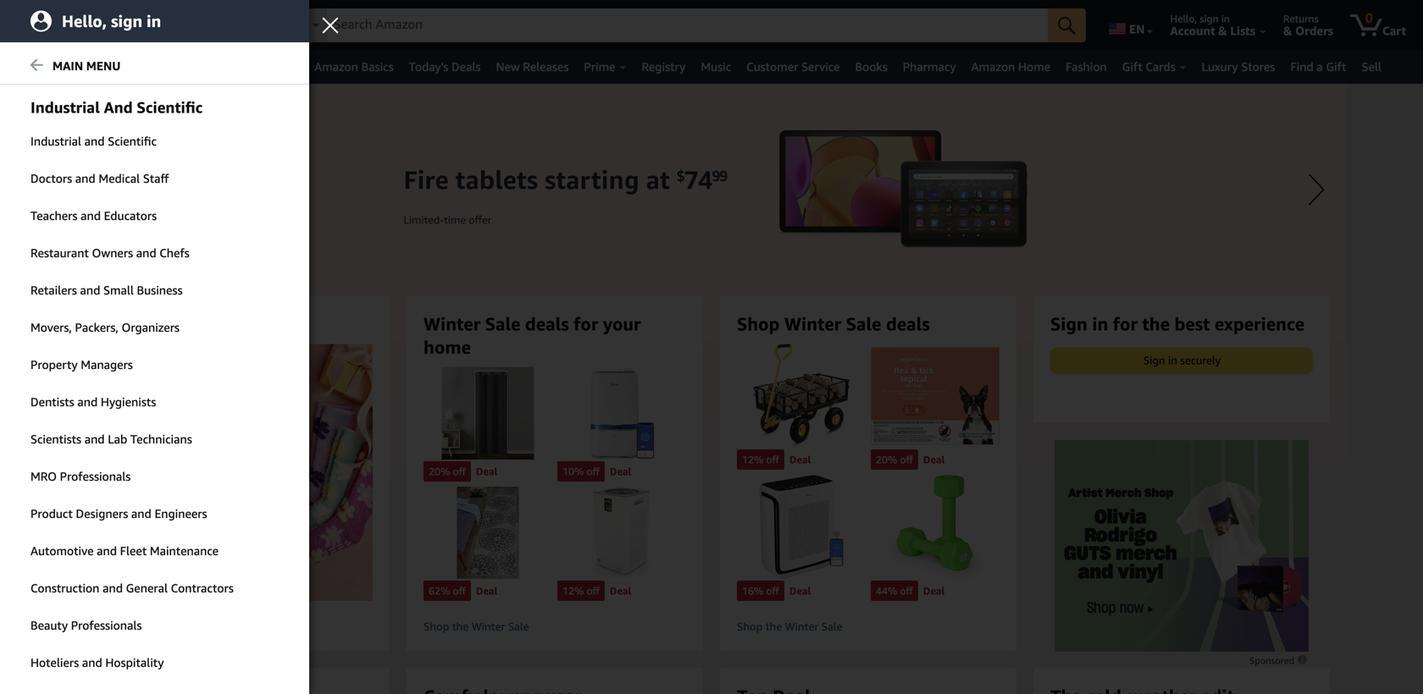 Task type: vqa. For each thing, say whether or not it's contained in the screenshot.
leftmost "12% off"
yes



Task type: locate. For each thing, give the bounding box(es) containing it.
gift left "cards"
[[1122, 60, 1142, 74]]

off right 16%
[[766, 585, 779, 597]]

0 horizontal spatial &
[[1218, 24, 1227, 38]]

amazon
[[314, 60, 358, 74], [971, 60, 1015, 74]]

off for the levoit 4l smart cool mist humidifier for home bedroom with essential oils, customize humidity for baby & plants, app & voice control, schedule, timer, last up to 40hrs, whisper quiet, handle design image
[[587, 466, 600, 478]]

shop the winter sale link for winter sale deals for your home
[[424, 620, 686, 634]]

deal right 10% off
[[610, 466, 631, 478]]

1 for from the left
[[574, 313, 598, 335]]

amazon basics flea and tick topical treatment for small dogs (5 -22 pounds), 6 count (previously solimo) image
[[871, 344, 1000, 448]]

& left lists
[[1218, 24, 1227, 38]]

20% down joydeco door curtain closet door, closet curtain for open closet, closet curtains for bedroom closet door, door curtains for doorways privacy bedroom(40wx78l) image
[[429, 466, 450, 478]]

customer
[[746, 60, 798, 74]]

gift cards link
[[1114, 55, 1194, 79]]

2 & from the left
[[1283, 24, 1292, 38]]

1 vertical spatial 12%
[[562, 585, 584, 597]]

shop up vevor steel garden cart, heavy duty 900 lbs capacity, with removable mesh sides to convert into flatbed, utility metal wagon with 180° rotating handle and 10 in tires, perfect for farm, yard image at right
[[737, 313, 780, 335]]

industrial and scientific
[[30, 134, 157, 148]]

deal
[[789, 454, 811, 466], [923, 454, 945, 466], [476, 466, 498, 478], [610, 466, 631, 478], [476, 585, 498, 597], [610, 585, 631, 597], [789, 585, 811, 597], [923, 585, 945, 597]]

hello, right en
[[1170, 13, 1197, 25]]

2 horizontal spatial the
[[1142, 313, 1170, 335]]

all
[[36, 60, 51, 74]]

off down vevor steel garden cart, heavy duty 900 lbs capacity, with removable mesh sides to convert into flatbed, utility metal wagon with 180° rotating handle and 10 in tires, perfect for farm, yard image at right
[[766, 454, 779, 466]]

medical inside navigation navigation
[[66, 60, 108, 74]]

beauty professionals
[[30, 619, 142, 633]]

cart
[[1382, 24, 1406, 38]]

1 horizontal spatial shop winter sale deals
[[737, 313, 930, 335]]

shop the winter sale down "16% off"
[[737, 621, 842, 634]]

care
[[111, 60, 135, 74]]

off right 62%
[[453, 585, 466, 597]]

0 horizontal spatial shop the winter sale
[[424, 621, 529, 634]]

and for fleet
[[97, 544, 117, 558]]

business
[[137, 283, 183, 297]]

sale inside winter sale deals for your home
[[485, 313, 520, 335]]

off down amazon basics flea and tick topical treatment for small dogs (5 -22 pounds), 6 count (previously solimo) image
[[900, 454, 913, 466]]

off for amazon basics flea and tick topical treatment for small dogs (5 -22 pounds), 6 count (previously solimo) image
[[900, 454, 913, 466]]

in
[[147, 11, 161, 31], [1221, 13, 1230, 25], [1092, 313, 1108, 335], [1168, 354, 1177, 367]]

deal down joydeco door curtain closet door, closet curtain for open closet, closet curtains for bedroom closet door, door curtains for doorways privacy bedroom(40wx78l) image
[[476, 466, 498, 478]]

amazon left basics
[[314, 60, 358, 74]]

and for small
[[80, 283, 100, 297]]

dentists and hygienists
[[30, 395, 156, 409]]

amazon basics
[[314, 60, 394, 74]]

movers, packers, organizers link
[[0, 310, 309, 346]]

amazon for amazon home
[[971, 60, 1015, 74]]

service
[[801, 60, 840, 74]]

12% down kenmore pm3020 air purifiers with h13 true hepa filter, covers up to 1500 sq.foot, 24db silentclean 3-stage hepa filtration system, 5 speeds for home large room, kitchens & bedroom image
[[562, 585, 584, 597]]

product designers and engineers
[[30, 507, 207, 521]]

retailers
[[30, 283, 77, 297]]

0 horizontal spatial for
[[574, 313, 598, 335]]

hoteliers and hospitality
[[30, 656, 164, 670]]

None search field
[[283, 8, 1086, 44]]

& left orders
[[1283, 24, 1292, 38]]

1 horizontal spatial the
[[765, 621, 782, 634]]

1 amazon from the left
[[314, 60, 358, 74]]

and inside "link"
[[84, 134, 105, 148]]

0 horizontal spatial shop the winter sale link
[[424, 620, 686, 634]]

1 horizontal spatial hello,
[[1170, 13, 1197, 25]]

off for joydeco door curtain closet door, closet curtain for open closet, closet curtains for bedroom closet door, door curtains for doorways privacy bedroom(40wx78l) image
[[453, 466, 466, 478]]

16%
[[742, 585, 764, 597]]

property managers link
[[0, 347, 309, 383]]

the left best
[[1142, 313, 1170, 335]]

0 horizontal spatial 20%
[[429, 466, 450, 478]]

sign left lists
[[1200, 13, 1219, 25]]

1 horizontal spatial 12% off
[[742, 454, 779, 466]]

scientific
[[108, 134, 157, 148]]

property managers
[[30, 358, 133, 372]]

shop winter sale deals down business
[[110, 313, 303, 335]]

1 horizontal spatial 20% off
[[876, 454, 913, 466]]

0 horizontal spatial the
[[452, 621, 469, 634]]

0 vertical spatial professionals
[[60, 470, 131, 484]]

sign up care
[[111, 11, 142, 31]]

2 amazon from the left
[[971, 60, 1015, 74]]

2 shop the winter sale link from the left
[[737, 620, 1000, 634]]

shop
[[110, 313, 153, 335], [737, 313, 780, 335], [110, 621, 136, 634], [424, 621, 449, 634], [737, 621, 763, 634]]

automotive and fleet maintenance link
[[0, 534, 309, 569]]

off down kenmore pm3020 air purifiers with h13 true hepa filter, covers up to 1500 sq.foot, 24db silentclean 3-stage hepa filtration system, 5 speeds for home large room, kitchens & bedroom image
[[587, 585, 600, 597]]

0 vertical spatial 12%
[[742, 454, 764, 466]]

sell link
[[1354, 55, 1389, 79]]

contractors
[[171, 582, 234, 595]]

mro professionals link
[[0, 459, 309, 495]]

and right doctors on the top left
[[75, 172, 95, 186]]

20% down amazon basics flea and tick topical treatment for small dogs (5 -22 pounds), 6 count (previously solimo) image
[[876, 454, 897, 466]]

winter inside winter sale deals for your home
[[424, 313, 480, 335]]

0 vertical spatial medical
[[66, 60, 108, 74]]

1 shop the winter sale link from the left
[[424, 620, 686, 634]]

all button
[[9, 51, 59, 84]]

& for account
[[1218, 24, 1227, 38]]

for left the your
[[574, 313, 598, 335]]

0 horizontal spatial hello, sign in
[[62, 11, 161, 31]]

20% off down amazon basics flea and tick topical treatment for small dogs (5 -22 pounds), 6 count (previously solimo) image
[[876, 454, 913, 466]]

and right the dentists
[[77, 395, 98, 409]]

professionals up hoteliers and hospitality
[[71, 619, 142, 633]]

0 horizontal spatial 20% off
[[429, 466, 466, 478]]

professionals for mro professionals
[[60, 470, 131, 484]]

the down "16% off"
[[765, 621, 782, 634]]

shop the winter sale
[[424, 621, 529, 634], [737, 621, 842, 634]]

1 deals from the left
[[259, 313, 303, 335]]

industrial
[[30, 98, 100, 116]]

lab
[[108, 432, 127, 446]]

1 horizontal spatial shop the winter sale link
[[737, 620, 1000, 634]]

1 horizontal spatial deals
[[525, 313, 569, 335]]

prime
[[584, 60, 615, 74]]

luxury
[[1202, 60, 1238, 74]]

0 horizontal spatial shop winter sale deals
[[110, 313, 303, 335]]

professionals up designers
[[60, 470, 131, 484]]

retailers and small business link
[[0, 273, 309, 308]]

automotive and fleet maintenance
[[30, 544, 219, 558]]

stores
[[1241, 60, 1275, 74]]

off
[[766, 454, 779, 466], [900, 454, 913, 466], [453, 466, 466, 478], [587, 466, 600, 478], [453, 585, 466, 597], [587, 585, 600, 597], [766, 585, 779, 597], [900, 585, 913, 597]]

main menu
[[53, 59, 121, 73]]

2 horizontal spatial deals
[[886, 313, 930, 335]]

12% off down kenmore pm3020 air purifiers with h13 true hepa filter, covers up to 1500 sq.foot, 24db silentclean 3-stage hepa filtration system, 5 speeds for home large room, kitchens & bedroom image
[[562, 585, 600, 597]]

and left the lab
[[84, 432, 105, 446]]

1 horizontal spatial shop the winter sale
[[737, 621, 842, 634]]

1 vertical spatial sign
[[1143, 354, 1165, 367]]

1 horizontal spatial hello, sign in
[[1170, 13, 1230, 25]]

1 horizontal spatial &
[[1283, 24, 1292, 38]]

0 horizontal spatial amazon
[[314, 60, 358, 74]]

shop winter sale deals
[[110, 313, 303, 335], [737, 313, 930, 335]]

1 vertical spatial 12% off
[[562, 585, 600, 597]]

0 horizontal spatial 12% off
[[562, 585, 600, 597]]

12% off for vevor steel garden cart, heavy duty 900 lbs capacity, with removable mesh sides to convert into flatbed, utility metal wagon with 180° rotating handle and 10 in tires, perfect for farm, yard image at right
[[742, 454, 779, 466]]

location
[[173, 24, 219, 38]]

shop winter sale deals up vevor steel garden cart, heavy duty 900 lbs capacity, with removable mesh sides to convert into flatbed, utility metal wagon with 180° rotating handle and 10 in tires, perfect for farm, yard image at right
[[737, 313, 930, 335]]

deal down vevor steel garden cart, heavy duty 900 lbs capacity, with removable mesh sides to convert into flatbed, utility metal wagon with 180° rotating handle and 10 in tires, perfect for farm, yard image at right
[[789, 454, 811, 466]]

teachers
[[30, 209, 77, 223]]

and left general
[[103, 582, 123, 595]]

and left fleet
[[97, 544, 117, 558]]

fire tablets starting at $74.99. limited-time offer. image
[[76, 84, 1347, 592]]

and left small at left
[[80, 283, 100, 297]]

sale
[[219, 313, 255, 335], [485, 313, 520, 335], [846, 313, 881, 335], [508, 621, 529, 634], [821, 621, 842, 634]]

deal right "16% off"
[[789, 585, 811, 597]]

1 horizontal spatial amazon
[[971, 60, 1015, 74]]

1 horizontal spatial gift
[[1326, 60, 1346, 74]]

1 horizontal spatial 20%
[[876, 454, 897, 466]]

off right '10%'
[[587, 466, 600, 478]]

0 horizontal spatial gift
[[1122, 60, 1142, 74]]

20% for amazon basics flea and tick topical treatment for small dogs (5 -22 pounds), 6 count (previously solimo) image
[[876, 454, 897, 466]]

new
[[496, 60, 520, 74]]

deal right 62% off
[[476, 585, 498, 597]]

& inside returns & orders
[[1283, 24, 1292, 38]]

winter
[[158, 313, 215, 335], [424, 313, 480, 335], [784, 313, 841, 335], [471, 621, 505, 634], [785, 621, 819, 634]]

hello, up main menu
[[62, 11, 107, 31]]

1 & from the left
[[1218, 24, 1227, 38]]

none submit inside search field
[[1048, 8, 1086, 42]]

designers
[[76, 507, 128, 521]]

deal right 44% off
[[923, 585, 945, 597]]

medical care link
[[59, 55, 154, 79]]

1 shop the winter sale from the left
[[424, 621, 529, 634]]

industrial and scientific link
[[0, 124, 309, 159]]

amazon left home
[[971, 60, 1015, 74]]

and right teachers
[[81, 209, 101, 223]]

shop the winter sale link for shop winter sale deals
[[737, 620, 1000, 634]]

0 vertical spatial sign
[[1050, 313, 1087, 335]]

off down joydeco door curtain closet door, closet curtain for open closet, closet curtains for bedroom closet door, door curtains for doorways privacy bedroom(40wx78l) image
[[453, 466, 466, 478]]

prime link
[[576, 55, 634, 79]]

for left best
[[1113, 313, 1138, 335]]

industrial
[[30, 134, 81, 148]]

0 horizontal spatial deals
[[259, 313, 303, 335]]

restaurant owners and chefs link
[[0, 235, 309, 271]]

0 horizontal spatial 12%
[[562, 585, 584, 597]]

hello, sign in left lists
[[1170, 13, 1230, 25]]

1 horizontal spatial sign
[[1200, 13, 1219, 25]]

owners
[[92, 246, 133, 260]]

main content
[[0, 84, 1423, 695]]

2 shop the winter sale from the left
[[737, 621, 842, 634]]

sign in securely link
[[1051, 348, 1312, 373]]

off right 44%
[[900, 585, 913, 597]]

2 shop winter sale deals from the left
[[737, 313, 930, 335]]

0 vertical spatial 12% off
[[742, 454, 779, 466]]

None submit
[[1048, 8, 1086, 42]]

and up fleet
[[131, 507, 151, 521]]

12% off down vevor steel garden cart, heavy duty 900 lbs capacity, with removable mesh sides to convert into flatbed, utility metal wagon with 180° rotating handle and 10 in tires, perfect for farm, yard image at right
[[742, 454, 779, 466]]

3 deals from the left
[[886, 313, 930, 335]]

and left chefs
[[136, 246, 156, 260]]

and for scientific
[[84, 134, 105, 148]]

sign
[[111, 11, 142, 31], [1200, 13, 1219, 25]]

doctors and medical staff
[[30, 172, 169, 186]]

sign in securely
[[1143, 354, 1221, 367]]

deal for levoit air purifiers for home large room up to 1900 ft² in 1 hr with washable filters, air quality monitor, smart wifi, hepa filter captures allergies, pet hair, smoke, pollen in bedroom, vital 200s image
[[789, 585, 811, 597]]

1 horizontal spatial for
[[1113, 313, 1138, 335]]

20% off down joydeco door curtain closet door, closet curtain for open closet, closet curtains for bedroom closet door, door curtains for doorways privacy bedroom(40wx78l) image
[[429, 466, 466, 478]]

12% down vevor steel garden cart, heavy duty 900 lbs capacity, with removable mesh sides to convert into flatbed, utility metal wagon with 180° rotating handle and 10 in tires, perfect for farm, yard image at right
[[742, 454, 764, 466]]

and up doctors and medical staff
[[84, 134, 105, 148]]

restaurant owners and chefs
[[30, 246, 190, 260]]

construction
[[30, 582, 99, 595]]

hello, sign in up menu
[[62, 11, 161, 31]]

off for vevor steel garden cart, heavy duty 900 lbs capacity, with removable mesh sides to convert into flatbed, utility metal wagon with 180° rotating handle and 10 in tires, perfect for farm, yard image at right
[[766, 454, 779, 466]]

and up scientific
[[104, 98, 133, 116]]

shop the winter sale down 62% off
[[424, 621, 529, 634]]

2 deals from the left
[[525, 313, 569, 335]]

deal down kenmore pm3020 air purifiers with h13 true hepa filter, covers up to 1500 sq.foot, 24db silentclean 3-stage hepa filtration system, 5 speeds for home large room, kitchens & bedroom image
[[610, 585, 631, 597]]

1 horizontal spatial sign
[[1143, 354, 1165, 367]]

securely
[[1180, 354, 1221, 367]]

fleet
[[120, 544, 147, 558]]

and inside 'link'
[[97, 544, 117, 558]]

medical
[[66, 60, 108, 74], [99, 172, 140, 186]]

gift right a
[[1326, 60, 1346, 74]]

0 horizontal spatial sign
[[1050, 313, 1087, 335]]

1 horizontal spatial 12%
[[742, 454, 764, 466]]

1 vertical spatial professionals
[[71, 619, 142, 633]]

registry
[[642, 60, 686, 74]]

20%
[[876, 454, 897, 466], [429, 466, 450, 478]]

the down 62% off
[[452, 621, 469, 634]]

mro
[[30, 470, 57, 484]]

deal down amazon basics flea and tick topical treatment for small dogs (5 -22 pounds), 6 count (previously solimo) image
[[923, 454, 945, 466]]

books link
[[848, 55, 895, 79]]

off for rugshop modern floral circles design for living room,bedroom,home office,kitchen non shedding runner rug 2' x 7' 2" gray image at the bottom of page
[[453, 585, 466, 597]]

0 horizontal spatial sign
[[111, 11, 142, 31]]

for inside winter sale deals for your home
[[574, 313, 598, 335]]

and right hoteliers
[[82, 656, 102, 670]]



Task type: describe. For each thing, give the bounding box(es) containing it.
best
[[1174, 313, 1210, 335]]

main
[[53, 59, 83, 73]]

the for winter sale deals for your home
[[452, 621, 469, 634]]

07430
[[233, 13, 263, 25]]

dentists
[[30, 395, 74, 409]]

deal for joydeco door curtain closet door, closet curtain for open closet, closet curtains for bedroom closet door, door curtains for doorways privacy bedroom(40wx78l) image
[[476, 466, 498, 478]]

find
[[1290, 60, 1314, 74]]

20% for joydeco door curtain closet door, closet curtain for open closet, closet curtains for bedroom closet door, door curtains for doorways privacy bedroom(40wx78l) image
[[429, 466, 450, 478]]

& for returns
[[1283, 24, 1292, 38]]

winter sale deals for your home
[[424, 313, 641, 358]]

main menu link
[[0, 48, 309, 85]]

and for general
[[103, 582, 123, 595]]

1 vertical spatial medical
[[99, 172, 140, 186]]

amazon image
[[15, 15, 97, 41]]

home
[[1018, 60, 1050, 74]]

vevor steel garden cart, heavy duty 900 lbs capacity, with removable mesh sides to convert into flatbed, utility metal wagon with 180° rotating handle and 10 in tires, perfect for farm, yard image
[[737, 344, 866, 448]]

industrial and scientific
[[30, 98, 203, 116]]

scientists
[[30, 432, 81, 446]]

delivering
[[130, 13, 176, 25]]

44% off
[[876, 585, 913, 597]]

shop the winter sale for shop winter sale deals
[[737, 621, 842, 634]]

construction and general contractors
[[30, 582, 234, 595]]

and for scientific
[[104, 98, 133, 116]]

12% for kenmore pm3020 air purifiers with h13 true hepa filter, covers up to 1500 sq.foot, 24db silentclean 3-stage hepa filtration system, 5 speeds for home large room, kitchens & bedroom image
[[562, 585, 584, 597]]

cap barbell neoprene dumbbell weights, 8 lb pair, shamrock image
[[871, 475, 1000, 579]]

mahwah
[[191, 13, 230, 25]]

sign for sign in securely
[[1143, 354, 1165, 367]]

doctors and medical staff link
[[0, 161, 309, 197]]

sign inside hello, sign in link
[[111, 11, 142, 31]]

shop down 62%
[[424, 621, 449, 634]]

and for lab
[[84, 432, 105, 446]]

10% off
[[562, 466, 600, 478]]

luxury stores
[[1202, 60, 1275, 74]]

amazon home
[[971, 60, 1050, 74]]

leave feedback on sponsored ad element
[[1249, 656, 1309, 667]]

staff
[[143, 172, 169, 186]]

customer service
[[746, 60, 840, 74]]

teachers and educators link
[[0, 198, 309, 234]]

pharmacy
[[903, 60, 956, 74]]

main content containing shop winter sale deals
[[0, 84, 1423, 695]]

to
[[179, 13, 189, 25]]

general
[[126, 582, 168, 595]]

maintenance
[[150, 544, 219, 558]]

sell
[[1362, 60, 1381, 74]]

movers,
[[30, 321, 72, 335]]

2 for from the left
[[1113, 313, 1138, 335]]

off for the cap barbell neoprene dumbbell weights, 8 lb pair, shamrock image
[[900, 585, 913, 597]]

hospitality
[[105, 656, 164, 670]]

shop left now on the bottom left
[[110, 621, 136, 634]]

in inside navigation navigation
[[1221, 13, 1230, 25]]

rugshop modern floral circles design for living room,bedroom,home office,kitchen non shedding runner rug 2' x 7' 2" gray image
[[424, 487, 552, 579]]

0
[[1365, 10, 1373, 26]]

movers, packers, organizers
[[30, 321, 180, 335]]

off for kenmore pm3020 air purifiers with h13 true hepa filter, covers up to 1500 sq.foot, 24db silentclean 3-stage hepa filtration system, 5 speeds for home large room, kitchens & bedroom image
[[587, 585, 600, 597]]

sponsored link
[[1249, 653, 1309, 669]]

small
[[103, 283, 134, 297]]

shop now
[[110, 621, 160, 634]]

pharmacy link
[[895, 55, 964, 79]]

deal for the levoit 4l smart cool mist humidifier for home bedroom with essential oils, customize humidity for baby & plants, app & voice control, schedule, timer, last up to 40hrs, whisper quiet, handle design image
[[610, 466, 631, 478]]

returns
[[1283, 13, 1319, 25]]

44%
[[876, 585, 897, 597]]

20% off for joydeco door curtain closet door, closet curtain for open closet, closet curtains for bedroom closet door, door curtains for doorways privacy bedroom(40wx78l) image
[[429, 466, 466, 478]]

managers
[[81, 358, 133, 372]]

and for hospitality
[[82, 656, 102, 670]]

professionals for beauty professionals
[[71, 619, 142, 633]]

and for medical
[[75, 172, 95, 186]]

levoit air purifiers for home large room up to 1900 ft² in 1 hr with washable filters, air quality monitor, smart wifi, hepa filter captures allergies, pet hair, smoke, pollen in bedroom, vital 200s image
[[737, 475, 866, 579]]

find a gift
[[1290, 60, 1346, 74]]

books
[[855, 60, 888, 74]]

update
[[130, 24, 170, 38]]

amazon for amazon basics
[[314, 60, 358, 74]]

fashion link
[[1058, 55, 1114, 79]]

2 gift from the left
[[1326, 60, 1346, 74]]

the for shop winter sale deals
[[765, 621, 782, 634]]

en link
[[1099, 4, 1161, 47]]

shop down small at left
[[110, 313, 153, 335]]

12% off for kenmore pm3020 air purifiers with h13 true hepa filter, covers up to 1500 sq.foot, 24db silentclean 3-stage hepa filtration system, 5 speeds for home large room, kitchens & bedroom image
[[562, 585, 600, 597]]

deal for amazon basics flea and tick topical treatment for small dogs (5 -22 pounds), 6 count (previously solimo) image
[[923, 454, 945, 466]]

today's deals
[[409, 60, 481, 74]]

levoit 4l smart cool mist humidifier for home bedroom with essential oils, customize humidity for baby & plants, app & voice control, schedule, timer, last up to 40hrs, whisper quiet, handle design image
[[557, 367, 686, 460]]

releases
[[523, 60, 569, 74]]

returns & orders
[[1283, 13, 1333, 38]]

experience
[[1215, 313, 1305, 335]]

mro professionals
[[30, 470, 131, 484]]

luxury stores link
[[1194, 55, 1283, 79]]

account & lists
[[1170, 24, 1255, 38]]

construction and general contractors link
[[0, 571, 309, 607]]

navigation navigation
[[0, 0, 1423, 84]]

deal for rugshop modern floral circles design for living room,bedroom,home office,kitchen non shedding runner rug 2' x 7' 2" gray image at the bottom of page
[[476, 585, 498, 597]]

20% off for amazon basics flea and tick topical treatment for small dogs (5 -22 pounds), 6 count (previously solimo) image
[[876, 454, 913, 466]]

hoteliers and hospitality link
[[0, 645, 309, 681]]

today's deals link
[[401, 55, 488, 79]]

new releases link
[[488, 55, 576, 79]]

Search Amazon text field
[[327, 9, 1048, 42]]

kenmore pm3020 air purifiers with h13 true hepa filter, covers up to 1500 sq.foot, 24db silentclean 3-stage hepa filtration system, 5 speeds for home large room, kitchens & bedroom image
[[557, 487, 686, 579]]

joydeco door curtain closet door, closet curtain for open closet, closet curtains for bedroom closet door, door curtains for doorways privacy bedroom(40wx78l) image
[[424, 367, 552, 460]]

and for hygienists
[[77, 395, 98, 409]]

customer service link
[[739, 55, 848, 79]]

sponsored
[[1249, 656, 1297, 667]]

educators
[[104, 209, 157, 223]]

hello, inside navigation navigation
[[1170, 13, 1197, 25]]

shop down 16%
[[737, 621, 763, 634]]

0 horizontal spatial hello,
[[62, 11, 107, 31]]

product
[[30, 507, 73, 521]]

shop winter sale deals image
[[81, 344, 402, 601]]

property
[[30, 358, 78, 372]]

deal for kenmore pm3020 air purifiers with h13 true hepa filter, covers up to 1500 sq.foot, 24db silentclean 3-stage hepa filtration system, 5 speeds for home large room, kitchens & bedroom image
[[610, 585, 631, 597]]

delivering to mahwah 07430 update location
[[130, 13, 263, 38]]

home
[[424, 337, 471, 358]]

deals inside winter sale deals for your home
[[525, 313, 569, 335]]

amazon home link
[[964, 55, 1058, 79]]

restaurant
[[30, 246, 89, 260]]

engineers
[[155, 507, 207, 521]]

dentists and hygienists link
[[0, 385, 309, 420]]

1 gift from the left
[[1122, 60, 1142, 74]]

sign inside navigation navigation
[[1200, 13, 1219, 25]]

en
[[1129, 22, 1145, 36]]

and for educators
[[81, 209, 101, 223]]

scientific
[[137, 98, 203, 116]]

deal for vevor steel garden cart, heavy duty 900 lbs capacity, with removable mesh sides to convert into flatbed, utility metal wagon with 180° rotating handle and 10 in tires, perfect for farm, yard image at right
[[789, 454, 811, 466]]

hoteliers
[[30, 656, 79, 670]]

shop the winter sale for winter sale deals for your home
[[424, 621, 529, 634]]

sign for sign in for the best experience
[[1050, 313, 1087, 335]]

1 shop winter sale deals from the left
[[110, 313, 303, 335]]

off for levoit air purifiers for home large room up to 1900 ft² in 1 hr with washable filters, air quality monitor, smart wifi, hepa filter captures allergies, pet hair, smoke, pollen in bedroom, vital 200s image
[[766, 585, 779, 597]]

teachers and educators
[[30, 209, 157, 223]]

music link
[[693, 55, 739, 79]]

16% off
[[742, 585, 779, 597]]

none search field inside navigation navigation
[[283, 8, 1086, 44]]

hello, sign in inside navigation navigation
[[1170, 13, 1230, 25]]

deal for the cap barbell neoprene dumbbell weights, 8 lb pair, shamrock image
[[923, 585, 945, 597]]

today's
[[409, 60, 448, 74]]

sponsored ad element
[[1055, 440, 1309, 652]]

12% for vevor steel garden cart, heavy duty 900 lbs capacity, with removable mesh sides to convert into flatbed, utility metal wagon with 180° rotating handle and 10 in tires, perfect for farm, yard image at right
[[742, 454, 764, 466]]

10%
[[562, 466, 584, 478]]

chefs
[[160, 246, 190, 260]]

hello, sign in link
[[0, 0, 309, 42]]

gift cards
[[1122, 60, 1175, 74]]

retailers and small business
[[30, 283, 183, 297]]



